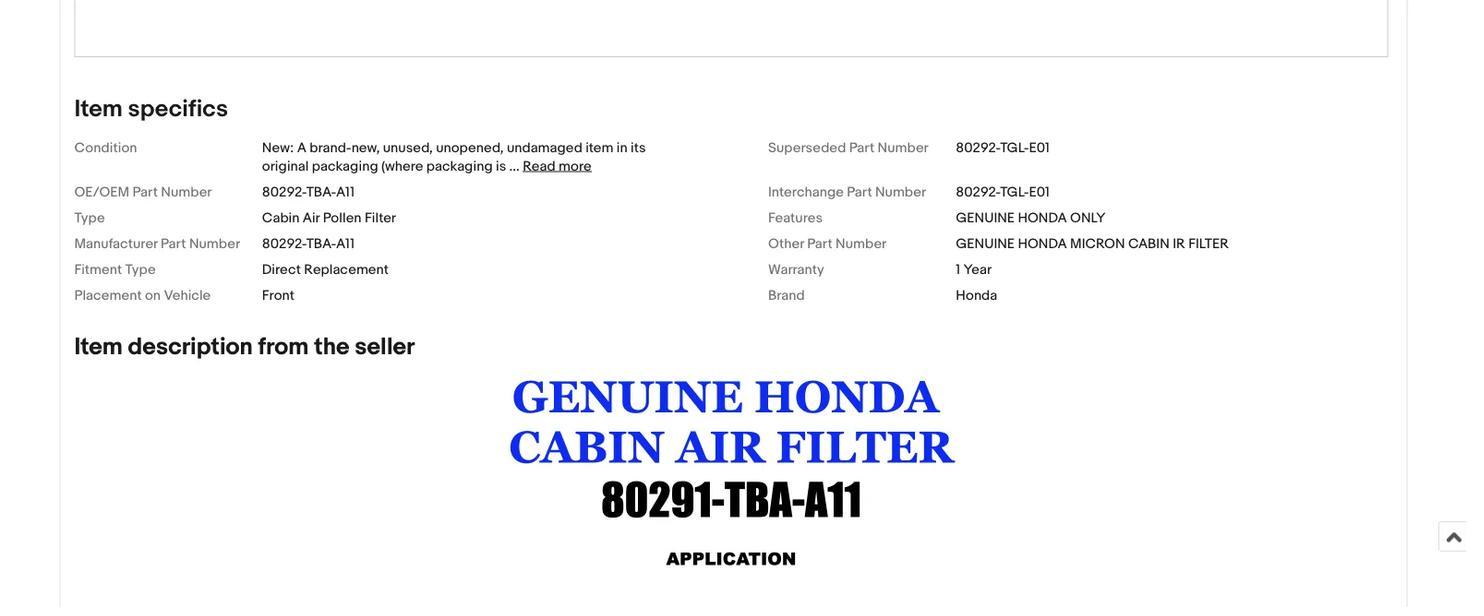 Task type: locate. For each thing, give the bounding box(es) containing it.
0 vertical spatial e01
[[1029, 139, 1050, 156]]

tba- for manufacturer part number
[[306, 235, 336, 252]]

interchange part number
[[768, 184, 926, 200]]

part down the superseded part number
[[847, 184, 872, 200]]

number up interchange part number
[[878, 139, 929, 156]]

number for manufacturer part number
[[189, 235, 240, 252]]

1 e01 from the top
[[1029, 139, 1050, 156]]

1 tgl- from the top
[[1000, 139, 1029, 156]]

item up condition
[[74, 95, 123, 123]]

number down interchange part number
[[836, 235, 887, 252]]

packaging
[[312, 158, 378, 174], [426, 158, 493, 174]]

80292-tba-a11 for manufacturer part number
[[262, 235, 355, 252]]

part up vehicle
[[161, 235, 186, 252]]

tgl- for superseded part number
[[1000, 139, 1029, 156]]

1 horizontal spatial packaging
[[426, 158, 493, 174]]

type
[[74, 210, 105, 226], [125, 261, 156, 278]]

condition
[[74, 139, 137, 156]]

1 tba- from the top
[[306, 184, 336, 200]]

genuine
[[956, 210, 1015, 226], [956, 235, 1015, 252]]

other part number
[[768, 235, 887, 252]]

is
[[496, 158, 506, 174]]

a
[[297, 139, 307, 156]]

packaging down unopened,
[[426, 158, 493, 174]]

new,
[[351, 139, 380, 156]]

tba- up the "direct replacement"
[[306, 235, 336, 252]]

1 honda from the top
[[1018, 210, 1067, 226]]

honda for micron
[[1018, 235, 1067, 252]]

1 vertical spatial a11
[[336, 235, 355, 252]]

(where
[[381, 158, 423, 174]]

type down oe/oem
[[74, 210, 105, 226]]

80292-tgl-e01
[[956, 139, 1050, 156], [956, 184, 1050, 200]]

0 vertical spatial a11
[[336, 184, 355, 200]]

1 genuine from the top
[[956, 210, 1015, 226]]

0 vertical spatial type
[[74, 210, 105, 226]]

80292-tba-a11
[[262, 184, 355, 200], [262, 235, 355, 252]]

...
[[509, 158, 520, 174]]

2 honda from the top
[[1018, 235, 1067, 252]]

genuine honda only
[[956, 210, 1106, 226]]

1 vertical spatial tgl-
[[1000, 184, 1029, 200]]

type up placement on vehicle
[[125, 261, 156, 278]]

e01
[[1029, 139, 1050, 156], [1029, 184, 1050, 200]]

a11 up pollen at the left top
[[336, 184, 355, 200]]

1 horizontal spatial type
[[125, 261, 156, 278]]

number up manufacturer part number at the left top of page
[[161, 184, 212, 200]]

direct
[[262, 261, 301, 278]]

1 vertical spatial honda
[[1018, 235, 1067, 252]]

a11 up replacement
[[336, 235, 355, 252]]

item description from the seller
[[74, 333, 415, 361]]

2 a11 from the top
[[336, 235, 355, 252]]

0 vertical spatial honda
[[1018, 210, 1067, 226]]

0 vertical spatial 80292-tgl-e01
[[956, 139, 1050, 156]]

0 horizontal spatial packaging
[[312, 158, 378, 174]]

honda
[[1018, 210, 1067, 226], [1018, 235, 1067, 252]]

item down placement at the top
[[74, 333, 123, 361]]

2 item from the top
[[74, 333, 123, 361]]

filter
[[1189, 235, 1229, 252]]

1 a11 from the top
[[336, 184, 355, 200]]

1 vertical spatial e01
[[1029, 184, 1050, 200]]

number down the superseded part number
[[875, 184, 926, 200]]

number for other part number
[[836, 235, 887, 252]]

80292- for oe/oem part number
[[262, 184, 306, 200]]

number for interchange part number
[[875, 184, 926, 200]]

on
[[145, 287, 161, 304]]

tba- for oe/oem part number
[[306, 184, 336, 200]]

part for oe/oem
[[133, 184, 158, 200]]

0 vertical spatial tba-
[[306, 184, 336, 200]]

part up interchange part number
[[849, 139, 875, 156]]

honda left only
[[1018, 210, 1067, 226]]

part right other
[[807, 235, 833, 252]]

tba- up cabin air pollen filter
[[306, 184, 336, 200]]

tgl-
[[1000, 139, 1029, 156], [1000, 184, 1029, 200]]

1 item from the top
[[74, 95, 123, 123]]

80292-
[[956, 139, 1000, 156], [262, 184, 306, 200], [956, 184, 1000, 200], [262, 235, 306, 252]]

1 vertical spatial tba-
[[306, 235, 336, 252]]

part
[[849, 139, 875, 156], [133, 184, 158, 200], [847, 184, 872, 200], [161, 235, 186, 252], [807, 235, 833, 252]]

0 vertical spatial genuine
[[956, 210, 1015, 226]]

0 vertical spatial item
[[74, 95, 123, 123]]

in
[[617, 139, 628, 156]]

from
[[258, 333, 309, 361]]

genuine for genuine honda micron cabin ir filter
[[956, 235, 1015, 252]]

oe/oem
[[74, 184, 129, 200]]

new: a brand-new, unused, unopened, undamaged item in its original packaging (where packaging is ...
[[262, 139, 646, 174]]

undamaged
[[507, 139, 583, 156]]

2 genuine from the top
[[956, 235, 1015, 252]]

a11
[[336, 184, 355, 200], [336, 235, 355, 252]]

1 80292-tba-a11 from the top
[[262, 184, 355, 200]]

cabin
[[1128, 235, 1170, 252]]

80292-tba-a11 up air
[[262, 184, 355, 200]]

2 80292-tgl-e01 from the top
[[956, 184, 1050, 200]]

item
[[74, 95, 123, 123], [74, 333, 123, 361]]

1 vertical spatial 80292-tba-a11
[[262, 235, 355, 252]]

0 horizontal spatial type
[[74, 210, 105, 226]]

80292-tba-a11 down air
[[262, 235, 355, 252]]

honda for only
[[1018, 210, 1067, 226]]

seller
[[355, 333, 415, 361]]

honda down genuine honda only
[[1018, 235, 1067, 252]]

0 vertical spatial tgl-
[[1000, 139, 1029, 156]]

2 tba- from the top
[[306, 235, 336, 252]]

0 vertical spatial 80292-tba-a11
[[262, 184, 355, 200]]

2 e01 from the top
[[1029, 184, 1050, 200]]

1 vertical spatial 80292-tgl-e01
[[956, 184, 1050, 200]]

1 vertical spatial type
[[125, 261, 156, 278]]

2 80292-tba-a11 from the top
[[262, 235, 355, 252]]

80292-tba-a11 for oe/oem part number
[[262, 184, 355, 200]]

placement on vehicle
[[74, 287, 211, 304]]

number up vehicle
[[189, 235, 240, 252]]

1 vertical spatial item
[[74, 333, 123, 361]]

fitment type
[[74, 261, 156, 278]]

packaging down 'brand-'
[[312, 158, 378, 174]]

1 80292-tgl-e01 from the top
[[956, 139, 1050, 156]]

2 tgl- from the top
[[1000, 184, 1029, 200]]

item
[[586, 139, 614, 156]]

1 vertical spatial genuine
[[956, 235, 1015, 252]]

number
[[878, 139, 929, 156], [161, 184, 212, 200], [875, 184, 926, 200], [189, 235, 240, 252], [836, 235, 887, 252]]

part right oe/oem
[[133, 184, 158, 200]]

tba-
[[306, 184, 336, 200], [306, 235, 336, 252]]

warranty
[[768, 261, 824, 278]]

cabin
[[262, 210, 300, 226]]

number for oe/oem part number
[[161, 184, 212, 200]]



Task type: describe. For each thing, give the bounding box(es) containing it.
manufacturer part number
[[74, 235, 240, 252]]

part for superseded
[[849, 139, 875, 156]]

a11 for oe/oem part number
[[336, 184, 355, 200]]

read
[[523, 158, 556, 174]]

part for manufacturer
[[161, 235, 186, 252]]

ir
[[1173, 235, 1186, 252]]

item for item description from the seller
[[74, 333, 123, 361]]

1
[[956, 261, 960, 278]]

part for other
[[807, 235, 833, 252]]

the
[[314, 333, 349, 361]]

direct replacement
[[262, 261, 389, 278]]

new:
[[262, 139, 294, 156]]

original
[[262, 158, 309, 174]]

tgl- for interchange part number
[[1000, 184, 1029, 200]]

80292- for superseded part number
[[956, 139, 1000, 156]]

year
[[964, 261, 992, 278]]

item for item specifics
[[74, 95, 123, 123]]

e01 for superseded part number
[[1029, 139, 1050, 156]]

front
[[262, 287, 294, 304]]

80292-tgl-e01 for interchange part number
[[956, 184, 1050, 200]]

other
[[768, 235, 804, 252]]

cabin air pollen filter
[[262, 210, 396, 226]]

genuine honda micron cabin ir filter
[[956, 235, 1229, 252]]

its
[[631, 139, 646, 156]]

genuine for genuine honda only
[[956, 210, 1015, 226]]

brand-
[[310, 139, 351, 156]]

1 packaging from the left
[[312, 158, 378, 174]]

vehicle
[[164, 287, 211, 304]]

80292-tgl-e01 for superseded part number
[[956, 139, 1050, 156]]

brand
[[768, 287, 805, 304]]

2 packaging from the left
[[426, 158, 493, 174]]

air
[[303, 210, 320, 226]]

read more
[[523, 158, 592, 174]]

part for interchange
[[847, 184, 872, 200]]

e01 for interchange part number
[[1029, 184, 1050, 200]]

specifics
[[128, 95, 228, 123]]

only
[[1070, 210, 1106, 226]]

micron
[[1070, 235, 1125, 252]]

replacement
[[304, 261, 389, 278]]

fitment
[[74, 261, 122, 278]]

pollen
[[323, 210, 362, 226]]

superseded part number
[[768, 139, 929, 156]]

a11 for manufacturer part number
[[336, 235, 355, 252]]

description
[[128, 333, 253, 361]]

filter
[[365, 210, 396, 226]]

read more button
[[523, 158, 592, 174]]

1 year
[[956, 261, 992, 278]]

oe/oem part number
[[74, 184, 212, 200]]

superseded
[[768, 139, 846, 156]]

unused,
[[383, 139, 433, 156]]

80292- for manufacturer part number
[[262, 235, 306, 252]]

more
[[559, 158, 592, 174]]

interchange
[[768, 184, 844, 200]]

unopened,
[[436, 139, 504, 156]]

80292- for interchange part number
[[956, 184, 1000, 200]]

honda
[[956, 287, 998, 304]]

manufacturer
[[74, 235, 158, 252]]

number for superseded part number
[[878, 139, 929, 156]]

placement
[[74, 287, 142, 304]]

features
[[768, 210, 823, 226]]

item specifics
[[74, 95, 228, 123]]



Task type: vqa. For each thing, say whether or not it's contained in the screenshot.


